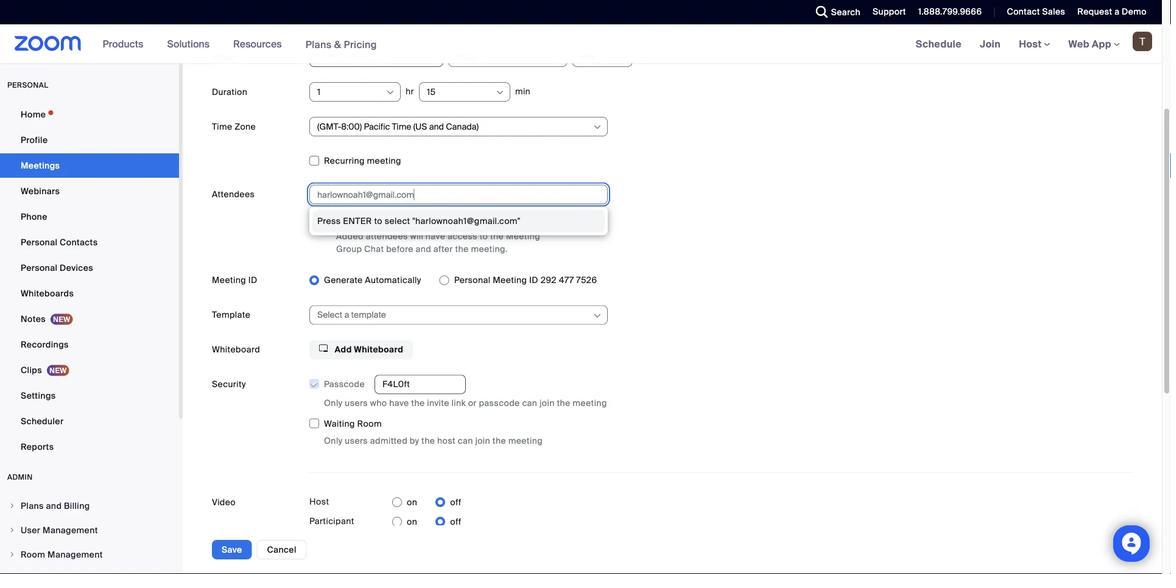 Task type: describe. For each thing, give the bounding box(es) containing it.
notes link
[[0, 307, 179, 331]]

save
[[222, 544, 242, 556]]

admin
[[7, 473, 33, 482]]

none text field inside security group
[[375, 375, 466, 395]]

0 horizontal spatial meeting
[[367, 155, 401, 167]]

right image
[[9, 503, 16, 510]]

only users admitted by the host can join the meeting
[[324, 436, 543, 447]]

right image for room management
[[9, 551, 16, 559]]

phone link
[[0, 205, 179, 229]]

personal menu menu
[[0, 102, 179, 461]]

select time zone text field
[[317, 118, 592, 136]]

1 vertical spatial host
[[310, 497, 329, 508]]

web app
[[1069, 37, 1112, 50]]

have inside enable continuous meeting chat added attendees will have access to the meeting group chat before and after the meeting.
[[426, 231, 445, 242]]

waiting
[[324, 418, 355, 430]]

personal contacts
[[21, 237, 98, 248]]

save button
[[212, 540, 252, 560]]

enable
[[336, 215, 365, 226]]

2 horizontal spatial meeting
[[573, 398, 607, 409]]

products button
[[103, 24, 149, 63]]

meeting up 'will'
[[417, 215, 451, 226]]

enter
[[343, 215, 372, 227]]

admitted
[[370, 436, 408, 447]]

management for room management
[[48, 549, 103, 561]]

to inside list box
[[374, 215, 383, 227]]

plans & pricing
[[306, 38, 377, 51]]

added
[[336, 231, 364, 242]]

attendees
[[212, 189, 255, 200]]

0 vertical spatial can
[[522, 398, 538, 409]]

request a demo
[[1078, 6, 1147, 17]]

recordings
[[21, 339, 69, 350]]

pricing
[[344, 38, 377, 51]]

options
[[212, 549, 245, 561]]

show options image for time zone
[[593, 122, 603, 132]]

who
[[370, 398, 387, 409]]

security
[[212, 379, 246, 390]]

only for only users who have the invite link or passcode can join the meeting
[[324, 398, 343, 409]]

7526
[[577, 275, 597, 286]]

zone
[[235, 121, 256, 132]]

meeting inside option group
[[493, 275, 527, 286]]

477
[[559, 275, 574, 286]]

meetings navigation
[[907, 24, 1162, 64]]

meeting up template
[[212, 275, 246, 286]]

add description
[[323, 17, 391, 29]]

select
[[385, 215, 410, 227]]

host option group
[[392, 493, 462, 513]]

link
[[452, 398, 466, 409]]

personal
[[7, 80, 48, 90]]

description
[[342, 17, 391, 29]]

waiting room
[[324, 418, 382, 430]]

request
[[1078, 6, 1113, 17]]

banner containing products
[[0, 24, 1162, 64]]

right image for user management
[[9, 527, 16, 534]]

schedule link
[[907, 24, 971, 63]]

recordings link
[[0, 333, 179, 357]]

generate
[[324, 275, 363, 286]]

template
[[212, 310, 251, 321]]

personal devices
[[21, 262, 93, 274]]

meeting.
[[471, 243, 508, 255]]

reports link
[[0, 435, 179, 459]]

cancel button
[[257, 540, 307, 560]]

add whiteboard
[[333, 344, 403, 356]]

resources button
[[233, 24, 287, 63]]

add for add whiteboard
[[335, 344, 352, 356]]

webinars link
[[0, 179, 179, 203]]

only for only users admitted by the host can join the meeting
[[324, 436, 343, 447]]

to inside enable continuous meeting chat added attendees will have access to the meeting group chat before and after the meeting.
[[480, 231, 488, 242]]

1 id from the left
[[248, 275, 258, 286]]

after
[[434, 243, 453, 255]]

recurring
[[324, 155, 365, 167]]

have inside security group
[[389, 398, 409, 409]]

whiteboards
[[21, 288, 74, 299]]

passcode
[[324, 379, 365, 390]]

on for host
[[407, 497, 417, 508]]

devices
[[60, 262, 93, 274]]

reports
[[21, 441, 54, 453]]

contacts
[[60, 237, 98, 248]]

on for participant
[[407, 516, 417, 528]]

enable continuous meeting chat added attendees will have access to the meeting group chat before and after the meeting.
[[336, 215, 540, 255]]

schedule
[[916, 37, 962, 50]]

host
[[437, 436, 456, 447]]

by
[[410, 436, 419, 447]]

admin menu menu
[[0, 495, 179, 575]]

automatically
[[365, 275, 421, 286]]

off for host
[[450, 497, 462, 508]]

settings link
[[0, 384, 179, 408]]

access
[[448, 231, 478, 242]]

products
[[103, 37, 143, 50]]

clips
[[21, 365, 42, 376]]

show options image
[[495, 88, 505, 97]]

plans for plans & pricing
[[306, 38, 332, 51]]

join link
[[971, 24, 1010, 63]]

scheduler
[[21, 416, 64, 427]]

management for user management
[[43, 525, 98, 536]]

generate automatically
[[324, 275, 421, 286]]

only users who have the invite link or passcode can join the meeting
[[324, 398, 607, 409]]

show options image for template
[[593, 311, 603, 321]]

id inside option group
[[529, 275, 539, 286]]



Task type: locate. For each thing, give the bounding box(es) containing it.
1 vertical spatial off
[[450, 516, 462, 528]]

1 vertical spatial can
[[458, 436, 473, 447]]

personal inside meeting id option group
[[454, 275, 491, 286]]

host down contact sales
[[1019, 37, 1045, 50]]

menu item
[[0, 568, 179, 575]]

0 vertical spatial to
[[374, 215, 383, 227]]

0 vertical spatial plans
[[306, 38, 332, 51]]

join right passcode
[[540, 398, 555, 409]]

participant
[[310, 516, 354, 527]]

time
[[212, 121, 232, 132]]

2 only from the top
[[324, 436, 343, 447]]

can right host
[[458, 436, 473, 447]]

1 vertical spatial and
[[46, 501, 62, 512]]

only down waiting
[[324, 436, 343, 447]]

support link
[[864, 0, 909, 24], [873, 6, 906, 17]]

solutions
[[167, 37, 210, 50]]

0 horizontal spatial room
[[21, 549, 45, 561]]

have right who
[[389, 398, 409, 409]]

0 vertical spatial have
[[426, 231, 445, 242]]

notes
[[21, 313, 46, 325]]

add image
[[310, 19, 318, 27]]

0 vertical spatial and
[[416, 243, 431, 255]]

0 vertical spatial chat
[[454, 215, 473, 226]]

0 horizontal spatial and
[[46, 501, 62, 512]]

room down who
[[357, 418, 382, 430]]

0 vertical spatial on
[[407, 497, 417, 508]]

15 button
[[427, 83, 495, 101]]

0 vertical spatial only
[[324, 398, 343, 409]]

users down "waiting room"
[[345, 436, 368, 447]]

before
[[386, 243, 414, 255]]

1 vertical spatial right image
[[9, 551, 16, 559]]

0 vertical spatial show options image
[[386, 88, 395, 97]]

2 users from the top
[[345, 436, 368, 447]]

management inside menu item
[[43, 525, 98, 536]]

1 horizontal spatial id
[[529, 275, 539, 286]]

1 horizontal spatial and
[[416, 243, 431, 255]]

have up after
[[426, 231, 445, 242]]

1 horizontal spatial room
[[357, 418, 382, 430]]

1 vertical spatial meeting
[[573, 398, 607, 409]]

whiteboard inside add whiteboard 'button'
[[354, 344, 403, 356]]

solutions button
[[167, 24, 215, 63]]

meetings
[[21, 160, 60, 171]]

continuous
[[367, 215, 415, 226]]

1 horizontal spatial plans
[[306, 38, 332, 51]]

1 horizontal spatial join
[[540, 398, 555, 409]]

management down user management menu item
[[48, 549, 103, 561]]

id up template
[[248, 275, 258, 286]]

off down host option group at the left bottom
[[450, 516, 462, 528]]

banner
[[0, 24, 1162, 64]]

or
[[468, 398, 477, 409]]

1 right image from the top
[[9, 527, 16, 534]]

1 vertical spatial users
[[345, 436, 368, 447]]

attendees
[[366, 231, 408, 242]]

contact
[[1007, 6, 1040, 17]]

the
[[490, 231, 504, 242], [455, 243, 469, 255], [411, 398, 425, 409], [557, 398, 571, 409], [422, 436, 435, 447], [493, 436, 506, 447]]

0 vertical spatial users
[[345, 398, 368, 409]]

webinars
[[21, 186, 60, 197]]

0 horizontal spatial to
[[374, 215, 383, 227]]

whiteboard down template
[[212, 344, 260, 356]]

1 users from the top
[[345, 398, 368, 409]]

users for admitted
[[345, 436, 368, 447]]

zoom logo image
[[15, 36, 81, 51]]

host button
[[1019, 37, 1051, 50]]

management down the billing
[[43, 525, 98, 536]]

0 vertical spatial personal
[[21, 237, 57, 248]]

only up waiting
[[324, 398, 343, 409]]

search
[[831, 6, 861, 18]]

can
[[522, 398, 538, 409], [458, 436, 473, 447]]

when
[[212, 51, 236, 63]]

room management menu item
[[0, 543, 179, 567]]

room down user
[[21, 549, 45, 561]]

0 horizontal spatial id
[[248, 275, 258, 286]]

press enter to select "harlownoah1@gmail.com"
[[317, 215, 521, 227]]

on down host option group at the left bottom
[[407, 516, 417, 528]]

0 vertical spatial room
[[357, 418, 382, 430]]

whiteboard up the passcode in the bottom left of the page
[[354, 344, 403, 356]]

1 horizontal spatial to
[[480, 231, 488, 242]]

user management menu item
[[0, 519, 179, 542]]

None text field
[[375, 375, 466, 395]]

0 horizontal spatial chat
[[364, 243, 384, 255]]

0 horizontal spatial host
[[310, 497, 329, 508]]

2 whiteboard from the left
[[354, 344, 403, 356]]

1 horizontal spatial can
[[522, 398, 538, 409]]

room inside security group
[[357, 418, 382, 430]]

hr
[[406, 86, 414, 97]]

on inside host option group
[[407, 497, 417, 508]]

1 horizontal spatial have
[[426, 231, 445, 242]]

1 only from the top
[[324, 398, 343, 409]]

off inside participant option group
[[450, 516, 462, 528]]

users
[[345, 398, 368, 409], [345, 436, 368, 447]]

personal for personal contacts
[[21, 237, 57, 248]]

personal down meeting.
[[454, 275, 491, 286]]

and down 'will'
[[416, 243, 431, 255]]

1 vertical spatial personal
[[21, 262, 57, 274]]

personal contacts link
[[0, 230, 179, 255]]

right image down right image at the bottom
[[9, 551, 16, 559]]

room management
[[21, 549, 103, 561]]

chat
[[454, 215, 473, 226], [364, 243, 384, 255]]

1 on from the top
[[407, 497, 417, 508]]

video
[[212, 497, 236, 508]]

personal meeting id 292 477 7526
[[454, 275, 597, 286]]

press enter to select "harlownoah1@gmail.com" list box
[[313, 210, 605, 232]]

1 horizontal spatial meeting
[[509, 436, 543, 447]]

chat up access
[[454, 215, 473, 226]]

2 vertical spatial meeting
[[509, 436, 543, 447]]

0 vertical spatial right image
[[9, 527, 16, 534]]

home link
[[0, 102, 179, 127]]

plans inside product information navigation
[[306, 38, 332, 51]]

1 vertical spatial have
[[389, 398, 409, 409]]

and inside menu item
[[46, 501, 62, 512]]

user management
[[21, 525, 98, 536]]

0 vertical spatial add
[[323, 17, 340, 29]]

1 vertical spatial add
[[335, 344, 352, 356]]

meeting up meeting.
[[506, 231, 540, 242]]

host inside meetings navigation
[[1019, 37, 1045, 50]]

add for add description
[[323, 17, 340, 29]]

select meeting template text field
[[317, 306, 592, 324]]

add description button
[[310, 14, 391, 32]]

group
[[336, 243, 362, 255]]

Persistent Chat, enter email address, text field
[[317, 186, 589, 204]]

15
[[427, 86, 436, 97]]

&
[[334, 38, 341, 51]]

plans and billing menu item
[[0, 495, 179, 518]]

1 vertical spatial on
[[407, 516, 417, 528]]

add inside button
[[323, 17, 340, 29]]

join right host
[[475, 436, 490, 447]]

resources
[[233, 37, 282, 50]]

add whiteboard button
[[310, 340, 413, 360]]

users up "waiting room"
[[345, 398, 368, 409]]

off inside host option group
[[450, 497, 462, 508]]

to up meeting.
[[480, 231, 488, 242]]

1 vertical spatial chat
[[364, 243, 384, 255]]

sales
[[1043, 6, 1066, 17]]

plans for plans and billing
[[21, 501, 44, 512]]

1 vertical spatial management
[[48, 549, 103, 561]]

add right add image
[[323, 17, 340, 29]]

passcode
[[479, 398, 520, 409]]

profile
[[21, 134, 48, 146]]

add up the passcode in the bottom left of the page
[[335, 344, 352, 356]]

off up participant option group
[[450, 497, 462, 508]]

0 horizontal spatial have
[[389, 398, 409, 409]]

right image inside room management "menu item"
[[9, 551, 16, 559]]

min
[[515, 86, 531, 97]]

1.888.799.9666
[[919, 6, 982, 17]]

1 button
[[317, 83, 385, 101]]

users for who
[[345, 398, 368, 409]]

2 vertical spatial show options image
[[593, 311, 603, 321]]

1 horizontal spatial chat
[[454, 215, 473, 226]]

personal for personal devices
[[21, 262, 57, 274]]

1 vertical spatial only
[[324, 436, 343, 447]]

join
[[540, 398, 555, 409], [475, 436, 490, 447]]

search button
[[807, 0, 864, 24]]

chat down attendees
[[364, 243, 384, 255]]

id left 292 at left top
[[529, 275, 539, 286]]

app
[[1092, 37, 1112, 50]]

clips link
[[0, 358, 179, 383]]

0 vertical spatial meeting
[[367, 155, 401, 167]]

right image inside user management menu item
[[9, 527, 16, 534]]

duration
[[212, 86, 248, 97]]

1 vertical spatial to
[[480, 231, 488, 242]]

1 horizontal spatial whiteboard
[[354, 344, 403, 356]]

2 off from the top
[[450, 516, 462, 528]]

phone
[[21, 211, 47, 222]]

participant option group
[[392, 513, 462, 532]]

292
[[541, 275, 557, 286]]

1 vertical spatial join
[[475, 436, 490, 447]]

plans right right image at the bottom
[[21, 501, 44, 512]]

0 horizontal spatial plans
[[21, 501, 44, 512]]

1 off from the top
[[450, 497, 462, 508]]

profile link
[[0, 128, 179, 152]]

request a demo link
[[1069, 0, 1162, 24], [1078, 6, 1147, 17]]

and left the billing
[[46, 501, 62, 512]]

press
[[317, 215, 341, 227]]

user
[[21, 525, 40, 536]]

on up participant option group
[[407, 497, 417, 508]]

1 vertical spatial room
[[21, 549, 45, 561]]

whiteboards link
[[0, 281, 179, 306]]

0 horizontal spatial can
[[458, 436, 473, 447]]

whiteboard
[[212, 344, 260, 356], [354, 344, 403, 356]]

personal devices link
[[0, 256, 179, 280]]

0 vertical spatial management
[[43, 525, 98, 536]]

0 vertical spatial join
[[540, 398, 555, 409]]

management inside "menu item"
[[48, 549, 103, 561]]

plans left &
[[306, 38, 332, 51]]

home
[[21, 109, 46, 120]]

recurring meeting
[[324, 155, 401, 167]]

1
[[317, 86, 321, 97]]

1 vertical spatial plans
[[21, 501, 44, 512]]

contact sales link
[[998, 0, 1069, 24], [1007, 6, 1066, 17]]

show options image
[[386, 88, 395, 97], [593, 122, 603, 132], [593, 311, 603, 321]]

host up participant
[[310, 497, 329, 508]]

add inside 'button'
[[335, 344, 352, 356]]

0 vertical spatial off
[[450, 497, 462, 508]]

right image
[[9, 527, 16, 534], [9, 551, 16, 559]]

and inside enable continuous meeting chat added attendees will have access to the meeting group chat before and after the meeting.
[[416, 243, 431, 255]]

to up attendees
[[374, 215, 383, 227]]

plans inside menu item
[[21, 501, 44, 512]]

room inside "menu item"
[[21, 549, 45, 561]]

meeting id
[[212, 275, 258, 286]]

0 vertical spatial host
[[1019, 37, 1045, 50]]

billing
[[64, 501, 90, 512]]

personal up whiteboards
[[21, 262, 57, 274]]

meeting down meeting.
[[493, 275, 527, 286]]

host
[[1019, 37, 1045, 50], [310, 497, 329, 508]]

0 horizontal spatial join
[[475, 436, 490, 447]]

have
[[426, 231, 445, 242], [389, 398, 409, 409]]

2 on from the top
[[407, 516, 417, 528]]

right image left user
[[9, 527, 16, 534]]

on inside participant option group
[[407, 516, 417, 528]]

profile picture image
[[1133, 32, 1153, 51]]

"harlownoah1@gmail.com"
[[413, 215, 521, 227]]

product information navigation
[[94, 24, 386, 64]]

security group
[[309, 375, 1133, 448]]

personal for personal meeting id 292 477 7526
[[454, 275, 491, 286]]

1 horizontal spatial host
[[1019, 37, 1045, 50]]

can right passcode
[[522, 398, 538, 409]]

2 vertical spatial personal
[[454, 275, 491, 286]]

support
[[873, 6, 906, 17]]

join
[[980, 37, 1001, 50]]

meeting id option group
[[310, 271, 1133, 290]]

2 id from the left
[[529, 275, 539, 286]]

1 whiteboard from the left
[[212, 344, 260, 356]]

time zone
[[212, 121, 256, 132]]

2 right image from the top
[[9, 551, 16, 559]]

meeting
[[367, 155, 401, 167], [573, 398, 607, 409], [509, 436, 543, 447]]

1 vertical spatial show options image
[[593, 122, 603, 132]]

0 horizontal spatial whiteboard
[[212, 344, 260, 356]]

demo
[[1122, 6, 1147, 17]]

off for participant
[[450, 516, 462, 528]]

personal down "phone"
[[21, 237, 57, 248]]



Task type: vqa. For each thing, say whether or not it's contained in the screenshot.
left
no



